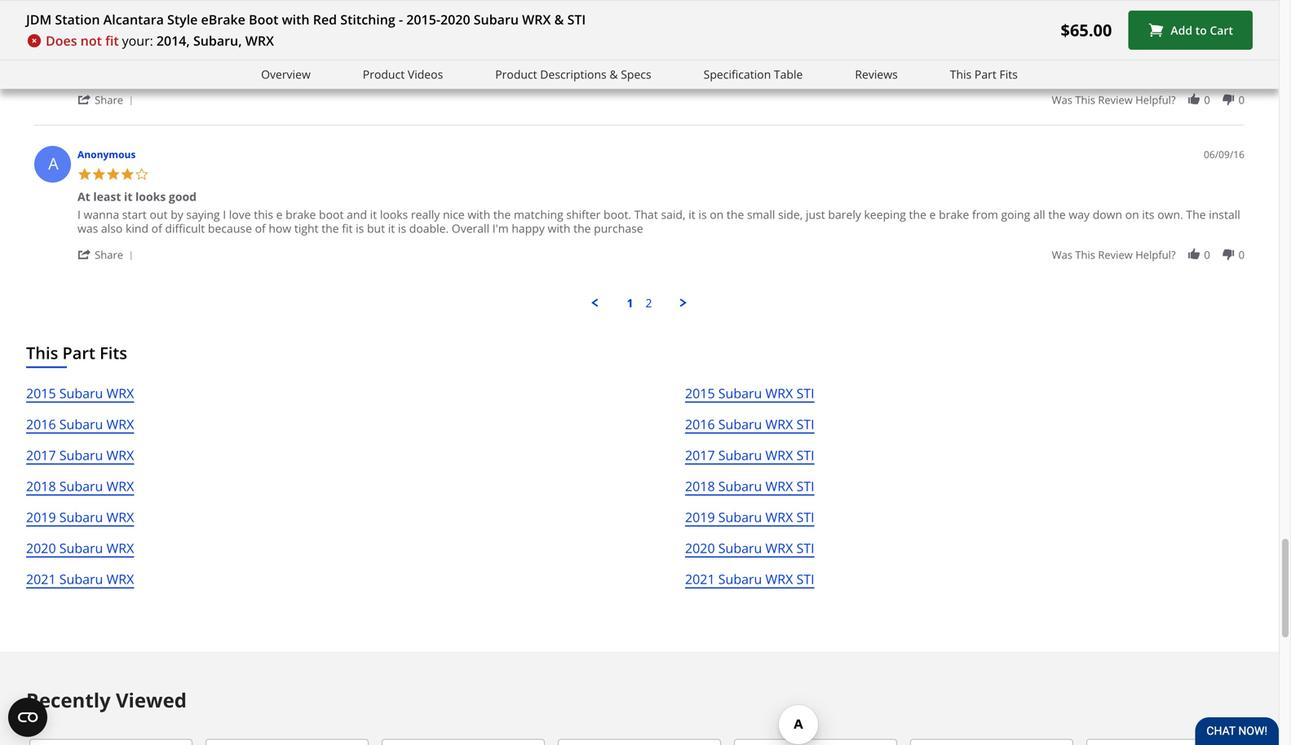 Task type: locate. For each thing, give the bounding box(es) containing it.
subaru for 2018 subaru wrx
[[59, 478, 103, 495]]

2019 down the 2018 subaru wrx link
[[26, 509, 56, 526]]

0 vertical spatial fits
[[1000, 66, 1018, 82]]

2021 down 2020 subaru wrx sti link
[[685, 571, 715, 588]]

1 vertical spatial was this review helpful?
[[1052, 248, 1176, 262]]

seperator image down kind
[[126, 251, 136, 261]]

2015 up 2016 subaru wrx sti
[[685, 385, 715, 402]]

0
[[1204, 93, 1210, 107], [1239, 93, 1245, 107], [1204, 248, 1210, 262], [1239, 248, 1245, 262]]

0 vertical spatial was
[[1052, 93, 1073, 107]]

wrx up 2016 subaru wrx sti
[[766, 385, 793, 402]]

own.
[[1158, 207, 1184, 222]]

1 vertical spatial share image
[[77, 248, 92, 262]]

1 on from the left
[[710, 207, 724, 222]]

0 horizontal spatial brake
[[286, 207, 316, 222]]

that
[[634, 207, 658, 222]]

wrx for 2021 subaru wrx
[[106, 571, 134, 588]]

0 vertical spatial looks
[[672, 66, 700, 81]]

this right love
[[254, 207, 273, 222]]

1 vertical spatial share
[[95, 248, 123, 262]]

wrx down 2015 subaru wrx link
[[106, 416, 134, 433]]

share image down "no"
[[77, 93, 92, 107]]

wrx
[[522, 11, 551, 28], [245, 32, 274, 49], [106, 385, 134, 402], [766, 385, 793, 402], [106, 416, 134, 433], [766, 416, 793, 433], [106, 447, 134, 464], [766, 447, 793, 464], [106, 478, 134, 495], [766, 478, 793, 495], [106, 509, 134, 526], [766, 509, 793, 526], [106, 540, 134, 557], [766, 540, 793, 557], [106, 571, 134, 588], [766, 571, 793, 588]]

good
[[169, 189, 197, 204]]

helpful?
[[1136, 93, 1176, 107], [1136, 248, 1176, 262]]

2 link
[[646, 295, 652, 311]]

2020 down 2019 subaru wrx sti link
[[685, 540, 715, 557]]

with
[[282, 11, 310, 28], [468, 207, 490, 222], [548, 221, 571, 236]]

buyer
[[155, 7, 182, 20]]

the right "keeping"
[[909, 207, 927, 222]]

of left how
[[255, 221, 266, 236]]

barely
[[828, 207, 861, 222]]

was this review helpful? down $65.00
[[1052, 93, 1176, 107]]

2015 subaru wrx sti
[[685, 385, 815, 402]]

sti inside 2015 subaru wrx sti "link"
[[797, 385, 815, 402]]

0 vertical spatial review
[[1098, 93, 1133, 107]]

1 i from the left
[[77, 207, 81, 222]]

fit left but
[[342, 221, 353, 236]]

2 share image from the top
[[77, 248, 92, 262]]

vote up review by boslet2 on  9 jun 2016 image
[[1187, 93, 1201, 107]]

start
[[122, 207, 147, 222]]

0 horizontal spatial 2015
[[26, 385, 56, 402]]

1 vertical spatial helpful?
[[1136, 248, 1176, 262]]

1 review date 06/09/16 element from the top
[[1204, 7, 1245, 20]]

0 vertical spatial this
[[950, 66, 972, 82]]

2 06/09/16 from the top
[[1204, 148, 1245, 161]]

06/09/16 up cart
[[1204, 7, 1245, 20]]

e right "keeping"
[[930, 207, 936, 222]]

empty star image down 'verified'
[[135, 26, 149, 40]]

2 group from the top
[[1052, 248, 1245, 262]]

this down way
[[1075, 248, 1096, 262]]

sti inside 2016 subaru wrx sti link
[[797, 416, 815, 433]]

descriptions
[[540, 66, 607, 82]]

wrx for 2017 subaru wrx
[[106, 447, 134, 464]]

0 horizontal spatial on
[[710, 207, 724, 222]]

vote down review by boslet2 on  9 jun 2016 image
[[1222, 93, 1236, 107]]

1 2019 from the left
[[26, 509, 56, 526]]

1 horizontal spatial 2020
[[441, 11, 470, 28]]

2 share button from the top
[[77, 247, 139, 262]]

share button down instructions at top left
[[77, 92, 139, 107]]

2 2021 from the left
[[685, 571, 715, 588]]

2016 subaru wrx sti
[[685, 416, 815, 433]]

sti for 2015 subaru wrx sti
[[797, 385, 815, 402]]

subaru for 2015 subaru wrx sti
[[719, 385, 762, 402]]

1 share image from the top
[[77, 93, 92, 107]]

to
[[1196, 22, 1207, 38]]

2 review from the top
[[1098, 248, 1133, 262]]

2016 down 2015 subaru wrx sti "link"
[[685, 416, 715, 433]]

group
[[1052, 93, 1245, 107], [1052, 248, 1245, 262]]

1 vertical spatial &
[[610, 66, 618, 82]]

2021
[[26, 571, 56, 588], [685, 571, 715, 588]]

2021 down 2020 subaru wrx link
[[26, 571, 56, 588]]

2017
[[26, 447, 56, 464], [685, 447, 715, 464]]

1 vertical spatial was
[[1052, 248, 1073, 262]]

2020 subaru wrx sti link
[[685, 538, 815, 569]]

2018 down 2017 subaru wrx link
[[26, 478, 56, 495]]

& left the specs
[[610, 66, 618, 82]]

anonymous
[[77, 148, 136, 161]]

this
[[1075, 93, 1096, 107], [254, 207, 273, 222], [1075, 248, 1096, 262]]

seperator image for looks
[[126, 251, 136, 261]]

saying
[[186, 207, 220, 222]]

2019 down 2018 subaru wrx sti 'link'
[[685, 509, 715, 526]]

group for just ok no instructions or adhesive provided. like other reviews stated the material is a bit small. only positive is that it looks good.
[[1052, 93, 1245, 107]]

empty star image up at least it looks good heading
[[135, 167, 149, 181]]

1 horizontal spatial on
[[1126, 207, 1139, 222]]

1 brake from the left
[[286, 207, 316, 222]]

product for product videos
[[363, 66, 405, 82]]

review date 06/09/16 element
[[1204, 7, 1245, 20], [1204, 148, 1245, 161]]

share down the also at the left top
[[95, 248, 123, 262]]

1 product from the left
[[363, 66, 405, 82]]

brake left boot
[[286, 207, 316, 222]]

0 vertical spatial this
[[1075, 93, 1096, 107]]

just
[[77, 48, 99, 63]]

1 vertical spatial fit
[[342, 221, 353, 236]]

with right nice
[[468, 207, 490, 222]]

1 horizontal spatial 2016
[[685, 416, 715, 433]]

1 horizontal spatial 2015
[[685, 385, 715, 402]]

subaru down 2015 subaru wrx sti "link"
[[719, 416, 762, 433]]

open widget image
[[8, 698, 47, 737]]

2 product from the left
[[495, 66, 537, 82]]

1 2015 from the left
[[26, 385, 56, 402]]

verified
[[118, 7, 153, 20]]

subaru down 2018 subaru wrx sti 'link'
[[719, 509, 762, 526]]

2 horizontal spatial 2020
[[685, 540, 715, 557]]

2016 down 2015 subaru wrx link
[[26, 416, 56, 433]]

1 2016 from the left
[[26, 416, 56, 433]]

1 horizontal spatial i
[[223, 207, 226, 222]]

sti inside 2017 subaru wrx sti link
[[797, 447, 815, 464]]

menu
[[26, 295, 1253, 311]]

1 horizontal spatial part
[[975, 66, 997, 82]]

1 share button from the top
[[77, 92, 139, 107]]

share image down the was
[[77, 248, 92, 262]]

2015 subaru wrx sti link
[[685, 383, 815, 414]]

2015
[[26, 385, 56, 402], [685, 385, 715, 402]]

sti down 2018 subaru wrx sti 'link'
[[797, 509, 815, 526]]

subaru down 2016 subaru wrx "link"
[[59, 447, 103, 464]]

instructions
[[96, 66, 159, 81]]

subaru down 2017 subaru wrx sti link
[[719, 478, 762, 495]]

subaru for 2019 subaru wrx
[[59, 509, 103, 526]]

group for at least it looks good i wanna start out by saying i love this e brake boot and it looks really nice with the matching shifter boot. that said, it is on the small side, just barely keeping the e brake from going all the way down on its own. the install was also kind of difficult because of how tight the fit is but it is doable. overall i'm happy with the purchase
[[1052, 248, 1245, 262]]

subaru for 2015 subaru wrx
[[59, 385, 103, 402]]

sti down 2016 subaru wrx sti link
[[797, 447, 815, 464]]

way
[[1069, 207, 1090, 222]]

2017 down 2016 subaru wrx sti link
[[685, 447, 715, 464]]

product inside 'link'
[[495, 66, 537, 82]]

good.
[[703, 66, 733, 81]]

1 horizontal spatial fit
[[342, 221, 353, 236]]

looks up out
[[135, 189, 166, 204]]

helpful? left vote up review by anonymous on  9 jun 2016 image
[[1136, 248, 1176, 262]]

1 vertical spatial seperator image
[[126, 251, 136, 261]]

2015 up 2016 subaru wrx
[[26, 385, 56, 402]]

empty star image down boslet2 verified buyer
[[120, 26, 135, 40]]

1 horizontal spatial looks
[[380, 207, 408, 222]]

0 horizontal spatial 2016
[[26, 416, 56, 433]]

0 vertical spatial was this review helpful?
[[1052, 93, 1176, 107]]

really
[[411, 207, 440, 222]]

2020 for 2020 subaru wrx sti
[[685, 540, 715, 557]]

the inside just ok no instructions or adhesive provided. like other reviews stated the material is a bit small. only positive is that it looks good.
[[416, 66, 433, 81]]

1 of from the left
[[151, 221, 162, 236]]

of right kind
[[151, 221, 162, 236]]

2021 subaru wrx sti
[[685, 571, 815, 588]]

wrx down 2017 subaru wrx sti link
[[766, 478, 793, 495]]

0 horizontal spatial this part fits
[[26, 342, 127, 364]]

i'm
[[493, 221, 509, 236]]

part
[[975, 66, 997, 82], [62, 342, 95, 364]]

1 horizontal spatial product
[[495, 66, 537, 82]]

fit right not
[[105, 32, 119, 49]]

wrx down 2016 subaru wrx "link"
[[106, 447, 134, 464]]

review date 06/09/16 element down vote down review by boslet2 on  9 jun 2016 icon at the right top of page
[[1204, 148, 1245, 161]]

1 horizontal spatial of
[[255, 221, 266, 236]]

this for i wanna start out by saying i love this e brake boot and it looks really nice with the matching shifter boot. that said, it is on the small side, just barely keeping the e brake from going all the way down on its own. the install was also kind of difficult because of how tight the fit is but it is doable. overall i'm happy with the purchase
[[1075, 248, 1096, 262]]

1 horizontal spatial 2019
[[685, 509, 715, 526]]

on
[[710, 207, 724, 222], [1126, 207, 1139, 222]]

subaru up 2016 subaru wrx sti
[[719, 385, 762, 402]]

0 vertical spatial part
[[975, 66, 997, 82]]

0 right the vote up review by boslet2 on  9 jun 2016 image
[[1204, 93, 1210, 107]]

1 horizontal spatial e
[[930, 207, 936, 222]]

2 brake from the left
[[939, 207, 969, 222]]

subaru down 2020 subaru wrx sti link
[[719, 571, 762, 588]]

just ok no instructions or adhesive provided. like other reviews stated the material is a bit small. only positive is that it looks good.
[[77, 48, 733, 81]]

subaru up 2016 subaru wrx
[[59, 385, 103, 402]]

review for just ok no instructions or adhesive provided. like other reviews stated the material is a bit small. only positive is that it looks good.
[[1098, 93, 1133, 107]]

subaru up 'a'
[[474, 11, 519, 28]]

1 2018 from the left
[[26, 478, 56, 495]]

1 horizontal spatial 2021
[[685, 571, 715, 588]]

sti down 2015 subaru wrx sti "link"
[[797, 416, 815, 433]]

share down instructions at top left
[[95, 93, 123, 107]]

2015 inside "link"
[[685, 385, 715, 402]]

1 was from the top
[[1052, 93, 1073, 107]]

jdm station alcantara style ebrake boot with red stitching - 2015-2020 subaru wrx & sti
[[26, 11, 586, 28]]

the left purchase
[[574, 221, 591, 236]]

wrx down 2020 subaru wrx sti link
[[766, 571, 793, 588]]

subaru down 2020 subaru wrx link
[[59, 571, 103, 588]]

0 horizontal spatial 2018
[[26, 478, 56, 495]]

empty star image
[[106, 26, 120, 40], [120, 26, 135, 40], [135, 26, 149, 40], [135, 167, 149, 181]]

2 seperator image from the top
[[126, 251, 136, 261]]

keeping
[[864, 207, 906, 222]]

2019 for 2019 subaru wrx
[[26, 509, 56, 526]]

1 vertical spatial share button
[[77, 247, 139, 262]]

1 group from the top
[[1052, 93, 1245, 107]]

least
[[93, 189, 121, 204]]

2016 inside "link"
[[26, 416, 56, 433]]

sti for 2018 subaru wrx sti
[[797, 478, 815, 495]]

0 vertical spatial share button
[[77, 92, 139, 107]]

subaru for 2016 subaru wrx sti
[[719, 416, 762, 433]]

0 vertical spatial &
[[554, 11, 564, 28]]

shifter
[[566, 207, 601, 222]]

1 vertical spatial this
[[26, 342, 58, 364]]

at least it looks good i wanna start out by saying i love this e brake boot and it looks really nice with the matching shifter boot. that said, it is on the small side, just barely keeping the e brake from going all the way down on its own. the install was also kind of difficult because of how tight the fit is but it is doable. overall i'm happy with the purchase
[[77, 189, 1241, 236]]

1 vertical spatial review
[[1098, 248, 1133, 262]]

0 horizontal spatial fit
[[105, 32, 119, 49]]

2 on from the left
[[1126, 207, 1139, 222]]

&
[[554, 11, 564, 28], [610, 66, 618, 82]]

recently viewed
[[26, 687, 187, 714]]

1 helpful? from the top
[[1136, 93, 1176, 107]]

subaru down 2019 subaru wrx sti link
[[719, 540, 762, 557]]

wrx for 2020 subaru wrx
[[106, 540, 134, 557]]

does
[[46, 32, 77, 49]]

0 vertical spatial helpful?
[[1136, 93, 1176, 107]]

wrx up small.
[[522, 11, 551, 28]]

0 vertical spatial seperator image
[[126, 96, 136, 106]]

sti down 2019 subaru wrx sti link
[[797, 540, 815, 557]]

1 review from the top
[[1098, 93, 1133, 107]]

0 vertical spatial share
[[95, 93, 123, 107]]

2018 for 2018 subaru wrx
[[26, 478, 56, 495]]

wrx inside 'link'
[[766, 478, 793, 495]]

2020
[[441, 11, 470, 28], [26, 540, 56, 557], [685, 540, 715, 557]]

brake left 'from' on the right of page
[[939, 207, 969, 222]]

2 2017 from the left
[[685, 447, 715, 464]]

2 review date 06/09/16 element from the top
[[1204, 148, 1245, 161]]

wrx for 2020 subaru wrx sti
[[766, 540, 793, 557]]

2 helpful? from the top
[[1136, 248, 1176, 262]]

review date 06/09/16 element for at least it looks good i wanna start out by saying i love this e brake boot and it looks really nice with the matching shifter boot. that said, it is on the small side, just barely keeping the e brake from going all the way down on its own. the install was also kind of difficult because of how tight the fit is but it is doable. overall i'm happy with the purchase
[[1204, 148, 1245, 161]]

0 vertical spatial review date 06/09/16 element
[[1204, 7, 1245, 20]]

1 horizontal spatial fits
[[1000, 66, 1018, 82]]

1 share from the top
[[95, 93, 123, 107]]

0 horizontal spatial of
[[151, 221, 162, 236]]

subaru for 2016 subaru wrx
[[59, 416, 103, 433]]

reviews
[[336, 66, 376, 81]]

that
[[638, 66, 659, 81]]

sti down 2017 subaru wrx sti link
[[797, 478, 815, 495]]

wrx down 2020 subaru wrx link
[[106, 571, 134, 588]]

& up only
[[554, 11, 564, 28]]

2020 down 2019 subaru wrx link
[[26, 540, 56, 557]]

star image
[[77, 26, 92, 40], [77, 167, 92, 181], [92, 167, 106, 181], [106, 167, 120, 181], [120, 167, 135, 181]]

1 vertical spatial 06/09/16
[[1204, 148, 1245, 161]]

was down $65.00
[[1052, 93, 1073, 107]]

because
[[208, 221, 252, 236]]

subaru,
[[193, 32, 242, 49]]

1 was this review helpful? from the top
[[1052, 93, 1176, 107]]

1 vertical spatial group
[[1052, 248, 1245, 262]]

share
[[95, 93, 123, 107], [95, 248, 123, 262]]

1 2021 from the left
[[26, 571, 56, 588]]

wrx down 2015 subaru wrx sti "link"
[[766, 416, 793, 433]]

wrx down 2018 subaru wrx sti 'link'
[[766, 509, 793, 526]]

this down $65.00
[[1075, 93, 1096, 107]]

2 2019 from the left
[[685, 509, 715, 526]]

wrx down 2019 subaru wrx link
[[106, 540, 134, 557]]

2018 down 2017 subaru wrx sti link
[[685, 478, 715, 495]]

sti inside 2019 subaru wrx sti link
[[797, 509, 815, 526]]

sti up 2016 subaru wrx sti
[[797, 385, 815, 402]]

looks
[[672, 66, 700, 81], [135, 189, 166, 204], [380, 207, 408, 222]]

sti inside 2020 subaru wrx sti link
[[797, 540, 815, 557]]

just ok heading
[[77, 48, 117, 66]]

06/09/16
[[1204, 7, 1245, 20], [1204, 148, 1245, 161]]

looks left good.
[[672, 66, 700, 81]]

1 06/09/16 from the top
[[1204, 7, 1245, 20]]

share button down the also at the left top
[[77, 247, 139, 262]]

verified buyer heading
[[118, 7, 182, 20]]

2 was this review helpful? from the top
[[1052, 248, 1176, 262]]

2016 subaru wrx sti link
[[685, 414, 815, 445]]

the left small
[[727, 207, 744, 222]]

1 vertical spatial this
[[254, 207, 273, 222]]

nice
[[443, 207, 465, 222]]

0 horizontal spatial 2017
[[26, 447, 56, 464]]

0 horizontal spatial 2021
[[26, 571, 56, 588]]

share image for just ok no instructions or adhesive provided. like other reviews stated the material is a bit small. only positive is that it looks good.
[[77, 93, 92, 107]]

subaru for 2017 subaru wrx sti
[[719, 447, 762, 464]]

specification
[[704, 66, 771, 82]]

out
[[150, 207, 168, 222]]

0 horizontal spatial e
[[276, 207, 283, 222]]

1 2017 from the left
[[26, 447, 56, 464]]

2018 inside 'link'
[[685, 478, 715, 495]]

2 vertical spatial this
[[1075, 248, 1096, 262]]

1 seperator image from the top
[[126, 96, 136, 106]]

is right but
[[398, 221, 406, 236]]

1 horizontal spatial this
[[950, 66, 972, 82]]

0 vertical spatial 06/09/16
[[1204, 7, 1245, 20]]

the right "tight"
[[322, 221, 339, 236]]

2 horizontal spatial with
[[548, 221, 571, 236]]

share image
[[77, 93, 92, 107], [77, 248, 92, 262]]

sti inside 2018 subaru wrx sti 'link'
[[797, 478, 815, 495]]

product videos link
[[363, 65, 443, 84]]

with left "red"
[[282, 11, 310, 28]]

sti for 2016 subaru wrx sti
[[797, 416, 815, 433]]

i left love
[[223, 207, 226, 222]]

subaru for 2021 subaru wrx
[[59, 571, 103, 588]]

0 horizontal spatial 2019
[[26, 509, 56, 526]]

2016 subaru wrx
[[26, 416, 134, 433]]

2 share from the top
[[95, 248, 123, 262]]

boot.
[[604, 207, 632, 222]]

2 2015 from the left
[[685, 385, 715, 402]]

stated
[[379, 66, 413, 81]]

1 horizontal spatial &
[[610, 66, 618, 82]]

1 horizontal spatial 2018
[[685, 478, 715, 495]]

small
[[747, 207, 775, 222]]

vote down review by anonymous on  9 jun 2016 image
[[1222, 248, 1236, 262]]

doable.
[[409, 221, 449, 236]]

2 was from the top
[[1052, 248, 1073, 262]]

2 2016 from the left
[[685, 416, 715, 433]]

wrx for 2016 subaru wrx
[[106, 416, 134, 433]]

subaru for 2017 subaru wrx
[[59, 447, 103, 464]]

subaru inside 'link'
[[719, 478, 762, 495]]

1 vertical spatial part
[[62, 342, 95, 364]]

0 horizontal spatial 2020
[[26, 540, 56, 557]]

share image for at least it looks good i wanna start out by saying i love this e brake boot and it looks really nice with the matching shifter boot. that said, it is on the small side, just barely keeping the e brake from going all the way down on its own. the install was also kind of difficult because of how tight the fit is but it is doable. overall i'm happy with the purchase
[[77, 248, 92, 262]]

1 horizontal spatial this part fits
[[950, 66, 1018, 82]]

1 horizontal spatial with
[[468, 207, 490, 222]]

2021 for 2021 subaru wrx
[[26, 571, 56, 588]]

2015 subaru wrx link
[[26, 383, 134, 414]]

2016 subaru wrx link
[[26, 414, 134, 445]]

2017 for 2017 subaru wrx sti
[[685, 447, 715, 464]]

the
[[1186, 207, 1206, 222]]

sti inside 2021 subaru wrx sti link
[[797, 571, 815, 588]]

it right but
[[388, 221, 395, 236]]

it right that
[[662, 66, 669, 81]]

2 2018 from the left
[[685, 478, 715, 495]]

0 vertical spatial group
[[1052, 93, 1245, 107]]

0 vertical spatial share image
[[77, 93, 92, 107]]

sti down 2020 subaru wrx sti link
[[797, 571, 815, 588]]

share for at least it looks good i wanna start out by saying i love this e brake boot and it looks really nice with the matching shifter boot. that said, it is on the small side, just barely keeping the e brake from going all the way down on its own. the install was also kind of difficult because of how tight the fit is but it is doable. overall i'm happy with the purchase
[[95, 248, 123, 262]]

subaru down 2016 subaru wrx sti link
[[719, 447, 762, 464]]

2 horizontal spatial looks
[[672, 66, 700, 81]]

wrx for 2015 subaru wrx
[[106, 385, 134, 402]]

2020 subaru wrx sti
[[685, 540, 815, 557]]

review down $65.00
[[1098, 93, 1133, 107]]

1 vertical spatial review date 06/09/16 element
[[1204, 148, 1245, 161]]

wrx up 2016 subaru wrx
[[106, 385, 134, 402]]

1 horizontal spatial brake
[[939, 207, 969, 222]]

adhesive
[[176, 66, 223, 81]]

share for just ok no instructions or adhesive provided. like other reviews stated the material is a bit small. only positive is that it looks good.
[[95, 93, 123, 107]]

2021 subaru wrx
[[26, 571, 134, 588]]

tab panel
[[26, 0, 1253, 311]]

product descriptions & specs link
[[495, 65, 652, 84]]

review date 06/09/16 element up cart
[[1204, 7, 1245, 20]]

looks left really
[[380, 207, 408, 222]]

on left its
[[1126, 207, 1139, 222]]

seperator image for instructions
[[126, 96, 136, 106]]

helpful? left the vote up review by boslet2 on  9 jun 2016 image
[[1136, 93, 1176, 107]]

2019 subaru wrx
[[26, 509, 134, 526]]

wrx for 2018 subaru wrx sti
[[766, 478, 793, 495]]

subaru down 2015 subaru wrx link
[[59, 416, 103, 433]]

0 horizontal spatial fits
[[100, 342, 127, 364]]

wrx down 2019 subaru wrx sti link
[[766, 540, 793, 557]]

seperator image
[[126, 96, 136, 106], [126, 251, 136, 261]]

was this review helpful?
[[1052, 93, 1176, 107], [1052, 248, 1176, 262]]

i down at
[[77, 207, 81, 222]]

1 vertical spatial looks
[[135, 189, 166, 204]]

red
[[313, 11, 337, 28]]

subaru down 2017 subaru wrx link
[[59, 478, 103, 495]]

group down add
[[1052, 93, 1245, 107]]

0 horizontal spatial i
[[77, 207, 81, 222]]

difficult
[[165, 221, 205, 236]]

1 horizontal spatial 2017
[[685, 447, 715, 464]]

1 e from the left
[[276, 207, 283, 222]]

0 horizontal spatial product
[[363, 66, 405, 82]]



Task type: vqa. For each thing, say whether or not it's contained in the screenshot.
the "Recently"
yes



Task type: describe. For each thing, give the bounding box(es) containing it.
wrx for 2016 subaru wrx sti
[[766, 416, 793, 433]]

and
[[347, 207, 367, 222]]

happy
[[512, 221, 545, 236]]

product videos
[[363, 66, 443, 82]]

matching
[[514, 207, 563, 222]]

cart
[[1210, 22, 1233, 38]]

2 e from the left
[[930, 207, 936, 222]]

vote up review by anonymous on  9 jun 2016 image
[[1187, 248, 1201, 262]]

star image
[[92, 26, 106, 40]]

2021 for 2021 subaru wrx sti
[[685, 571, 715, 588]]

2018 subaru wrx link
[[26, 476, 134, 507]]

was this review helpful? for at least it looks good i wanna start out by saying i love this e brake boot and it looks really nice with the matching shifter boot. that said, it is on the small side, just barely keeping the e brake from going all the way down on its own. the install was also kind of difficult because of how tight the fit is but it is doable. overall i'm happy with the purchase
[[1052, 248, 1176, 262]]

was for i wanna start out by saying i love this e brake boot and it looks really nice with the matching shifter boot. that said, it is on the small side, just barely keeping the e brake from going all the way down on its own. the install was also kind of difficult because of how tight the fit is but it is doable. overall i'm happy with the purchase
[[1052, 248, 1073, 262]]

from
[[972, 207, 998, 222]]

tight
[[294, 221, 319, 236]]

0 horizontal spatial part
[[62, 342, 95, 364]]

the right all in the right of the page
[[1049, 207, 1066, 222]]

sti for 2019 subaru wrx sti
[[797, 509, 815, 526]]

0 right vote down review by boslet2 on  9 jun 2016 icon at the right top of page
[[1239, 93, 1245, 107]]

0 horizontal spatial looks
[[135, 189, 166, 204]]

just
[[806, 207, 825, 222]]

subaru for 2018 subaru wrx sti
[[719, 478, 762, 495]]

wrx for 2019 subaru wrx sti
[[766, 509, 793, 526]]

overall
[[452, 221, 490, 236]]

2018 subaru wrx sti
[[685, 478, 815, 495]]

was this review helpful? for just ok no instructions or adhesive provided. like other reviews stated the material is a bit small. only positive is that it looks good.
[[1052, 93, 1176, 107]]

2019 subaru wrx sti link
[[685, 507, 815, 538]]

its
[[1142, 207, 1155, 222]]

this inside the 'this part fits' link
[[950, 66, 972, 82]]

0 horizontal spatial with
[[282, 11, 310, 28]]

viewed
[[116, 687, 187, 714]]

2015 subaru wrx
[[26, 385, 134, 402]]

positive
[[582, 66, 624, 81]]

menu containing 1
[[26, 295, 1253, 311]]

2019 for 2019 subaru wrx sti
[[685, 509, 715, 526]]

2
[[646, 295, 652, 311]]

your:
[[122, 32, 153, 49]]

kind
[[126, 221, 148, 236]]

specification table link
[[704, 65, 803, 84]]

was for no instructions or adhesive provided. like other reviews stated the material is a bit small. only positive is that it looks good.
[[1052, 93, 1073, 107]]

empty star image up ok
[[106, 26, 120, 40]]

2015-
[[406, 11, 441, 28]]

the left happy
[[493, 207, 511, 222]]

2017 subaru wrx
[[26, 447, 134, 464]]

wrx for 2018 subaru wrx
[[106, 478, 134, 495]]

b
[[48, 11, 59, 33]]

2 i from the left
[[223, 207, 226, 222]]

2018 subaru wrx sti link
[[685, 476, 815, 507]]

2016 for 2016 subaru wrx
[[26, 416, 56, 433]]

looks inside just ok no instructions or adhesive provided. like other reviews stated the material is a bit small. only positive is that it looks good.
[[672, 66, 700, 81]]

said,
[[661, 207, 686, 222]]

ok
[[102, 48, 117, 63]]

other
[[304, 66, 333, 81]]

not
[[80, 32, 102, 49]]

it inside just ok no instructions or adhesive provided. like other reviews stated the material is a bit small. only positive is that it looks good.
[[662, 66, 669, 81]]

subaru for 2020 subaru wrx
[[59, 540, 103, 557]]

it right said,
[[689, 207, 696, 222]]

review date 06/09/16 element for just ok no instructions or adhesive provided. like other reviews stated the material is a bit small. only positive is that it looks good.
[[1204, 7, 1245, 20]]

2018 subaru wrx
[[26, 478, 134, 495]]

wrx for 2017 subaru wrx sti
[[766, 447, 793, 464]]

product for product descriptions & specs
[[495, 66, 537, 82]]

provided.
[[226, 66, 277, 81]]

alcantara
[[103, 11, 164, 28]]

is left 'a'
[[483, 66, 492, 81]]

jdm
[[26, 11, 52, 28]]

this inside the at least it looks good i wanna start out by saying i love this e brake boot and it looks really nice with the matching shifter boot. that said, it is on the small side, just barely keeping the e brake from going all the way down on its own. the install was also kind of difficult because of how tight the fit is but it is doable. overall i'm happy with the purchase
[[254, 207, 273, 222]]

2017 subaru wrx sti link
[[685, 445, 815, 476]]

boslet2
[[77, 7, 114, 20]]

wrx for 2019 subaru wrx
[[106, 509, 134, 526]]

wrx down "boot"
[[245, 32, 274, 49]]

a
[[495, 66, 501, 81]]

0 horizontal spatial this
[[26, 342, 58, 364]]

review for at least it looks good i wanna start out by saying i love this e brake boot and it looks really nice with the matching shifter boot. that said, it is on the small side, just barely keeping the e brake from going all the way down on its own. the install was also kind of difficult because of how tight the fit is but it is doable. overall i'm happy with the purchase
[[1098, 248, 1133, 262]]

$65.00
[[1061, 19, 1112, 41]]

sti for 2020 subaru wrx sti
[[797, 540, 815, 557]]

station
[[55, 11, 100, 28]]

is left but
[[356, 221, 364, 236]]

2016 for 2016 subaru wrx sti
[[685, 416, 715, 433]]

subaru for 2019 subaru wrx sti
[[719, 509, 762, 526]]

2017 subaru wrx link
[[26, 445, 134, 476]]

1 vertical spatial this part fits
[[26, 342, 127, 364]]

wanna
[[84, 207, 119, 222]]

ebrake
[[201, 11, 245, 28]]

2015 for 2015 subaru wrx sti
[[685, 385, 715, 402]]

overview
[[261, 66, 311, 82]]

sti up only
[[567, 11, 586, 28]]

fit inside the at least it looks good i wanna start out by saying i love this e brake boot and it looks really nice with the matching shifter boot. that said, it is on the small side, just barely keeping the e brake from going all the way down on its own. the install was also kind of difficult because of how tight the fit is but it is doable. overall i'm happy with the purchase
[[342, 221, 353, 236]]

side,
[[778, 207, 803, 222]]

this for no instructions or adhesive provided. like other reviews stated the material is a bit small. only positive is that it looks good.
[[1075, 93, 1096, 107]]

it right and
[[370, 207, 377, 222]]

subaru for 2020 subaru wrx sti
[[719, 540, 762, 557]]

2017 for 2017 subaru wrx
[[26, 447, 56, 464]]

is right said,
[[699, 207, 707, 222]]

2020 subaru wrx
[[26, 540, 134, 557]]

circle checkmark image
[[60, 28, 74, 42]]

recently
[[26, 687, 111, 714]]

2015 for 2015 subaru wrx
[[26, 385, 56, 402]]

boot
[[319, 207, 344, 222]]

2 vertical spatial looks
[[380, 207, 408, 222]]

reviews link
[[855, 65, 898, 84]]

table
[[774, 66, 803, 82]]

specification table
[[704, 66, 803, 82]]

style
[[167, 11, 198, 28]]

1
[[627, 295, 633, 311]]

2020 for 2020 subaru wrx
[[26, 540, 56, 557]]

2021 subaru wrx link
[[26, 569, 134, 600]]

0 right vote up review by anonymous on  9 jun 2016 image
[[1204, 248, 1210, 262]]

at least it looks good heading
[[77, 189, 197, 208]]

is left that
[[627, 66, 635, 81]]

it up start
[[124, 189, 132, 204]]

wrx for 2015 subaru wrx sti
[[766, 385, 793, 402]]

at
[[77, 189, 90, 204]]

sti for 2021 subaru wrx sti
[[797, 571, 815, 588]]

how
[[269, 221, 291, 236]]

helpful? for i wanna start out by saying i love this e brake boot and it looks really nice with the matching shifter boot. that said, it is on the small side, just barely keeping the e brake from going all the way down on its own. the install was also kind of difficult because of how tight the fit is but it is doable. overall i'm happy with the purchase
[[1136, 248, 1176, 262]]

1 vertical spatial fits
[[100, 342, 127, 364]]

bit
[[504, 66, 518, 81]]

material
[[436, 66, 480, 81]]

share button for just ok no instructions or adhesive provided. like other reviews stated the material is a bit small. only positive is that it looks good.
[[77, 92, 139, 107]]

product descriptions & specs
[[495, 66, 652, 82]]

but
[[367, 221, 385, 236]]

subaru for 2021 subaru wrx sti
[[719, 571, 762, 588]]

or
[[162, 66, 173, 81]]

love
[[229, 207, 251, 222]]

small.
[[521, 66, 552, 81]]

boslet2 verified buyer
[[77, 7, 182, 20]]

& inside product descriptions & specs 'link'
[[610, 66, 618, 82]]

sti for 2017 subaru wrx sti
[[797, 447, 815, 464]]

was
[[77, 221, 98, 236]]

06/09/16 for at least it looks good i wanna start out by saying i love this e brake boot and it looks really nice with the matching shifter boot. that said, it is on the small side, just barely keeping the e brake from going all the way down on its own. the install was also kind of difficult because of how tight the fit is but it is doable. overall i'm happy with the purchase
[[1204, 148, 1245, 161]]

videos
[[408, 66, 443, 82]]

0 right vote down review by anonymous on  9 jun 2016 image
[[1239, 248, 1245, 262]]

0 horizontal spatial &
[[554, 11, 564, 28]]

boot
[[249, 11, 279, 28]]

tab panel containing b
[[26, 0, 1253, 311]]

2 of from the left
[[255, 221, 266, 236]]

0 vertical spatial this part fits
[[950, 66, 1018, 82]]

1 link
[[627, 295, 633, 311]]

2018 for 2018 subaru wrx sti
[[685, 478, 715, 495]]

only
[[555, 66, 579, 81]]

no
[[77, 66, 93, 81]]

wrx for 2021 subaru wrx sti
[[766, 571, 793, 588]]

helpful? for no instructions or adhesive provided. like other reviews stated the material is a bit small. only positive is that it looks good.
[[1136, 93, 1176, 107]]

overview link
[[261, 65, 311, 84]]

06/09/16 for just ok no instructions or adhesive provided. like other reviews stated the material is a bit small. only positive is that it looks good.
[[1204, 7, 1245, 20]]

share button for at least it looks good i wanna start out by saying i love this e brake boot and it looks really nice with the matching shifter boot. that said, it is on the small side, just barely keeping the e brake from going all the way down on its own. the install was also kind of difficult because of how tight the fit is but it is doable. overall i'm happy with the purchase
[[77, 247, 139, 262]]

2017 subaru wrx sti
[[685, 447, 815, 464]]

0 vertical spatial fit
[[105, 32, 119, 49]]

2019 subaru wrx link
[[26, 507, 134, 538]]

specs
[[621, 66, 652, 82]]



